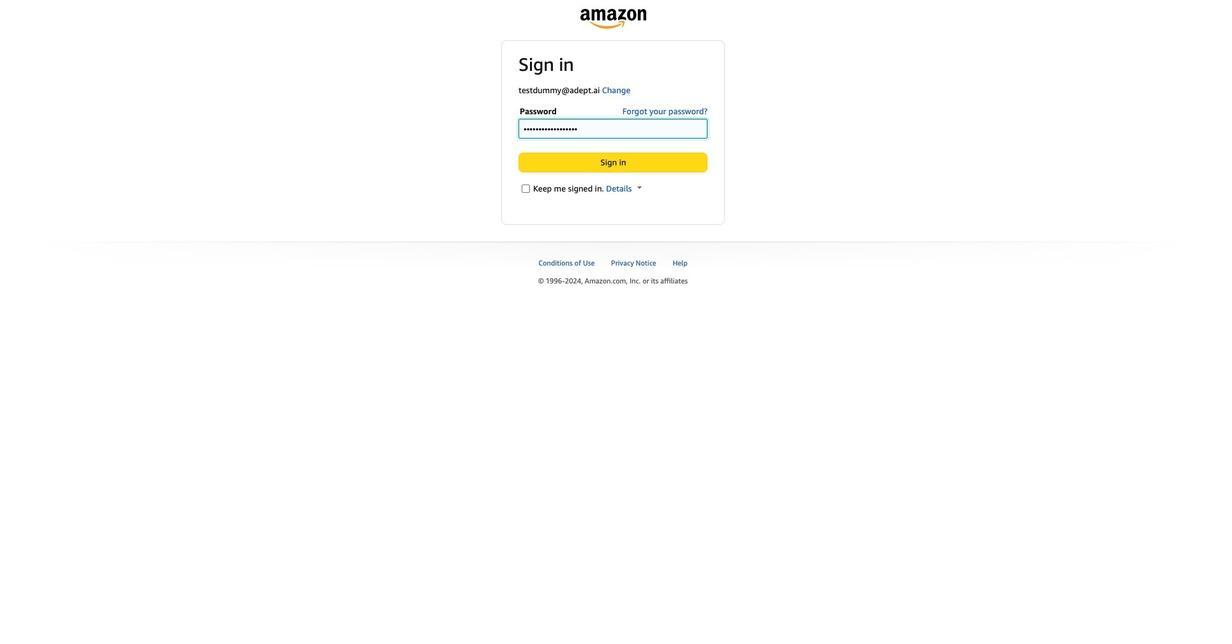 Task type: vqa. For each thing, say whether or not it's contained in the screenshot.
CHECKBOX
yes



Task type: locate. For each thing, give the bounding box(es) containing it.
None password field
[[519, 119, 708, 138]]

None checkbox
[[522, 184, 530, 193]]

None submit
[[519, 153, 707, 172]]



Task type: describe. For each thing, give the bounding box(es) containing it.
popover image
[[637, 186, 642, 189]]

amazon image
[[580, 9, 646, 29]]



